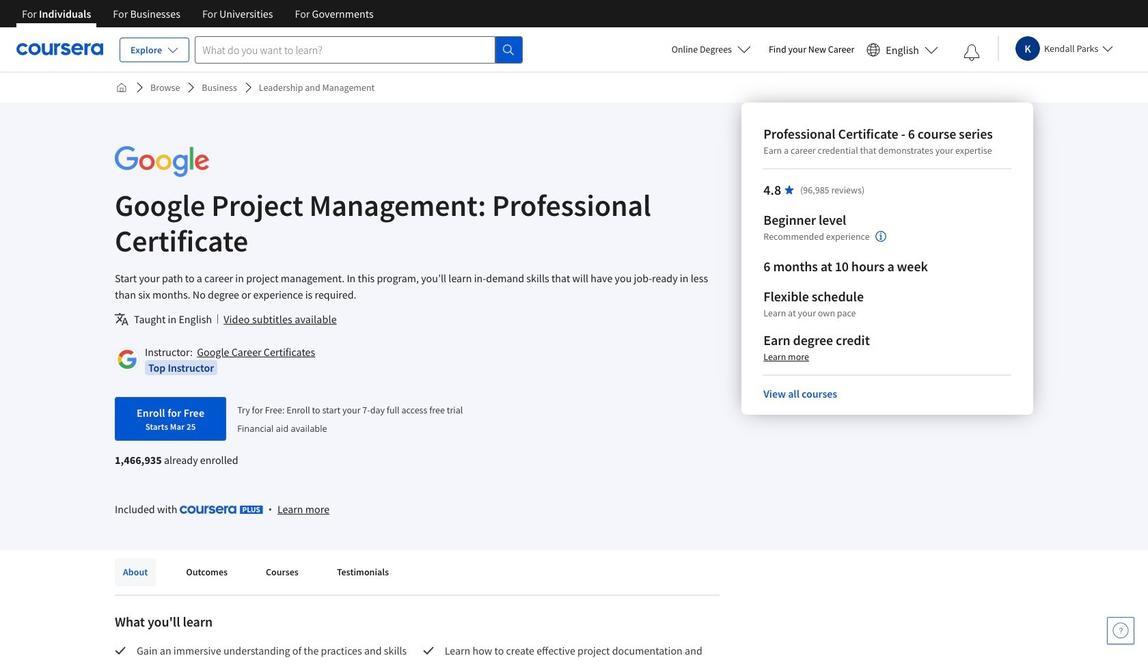 Task type: describe. For each thing, give the bounding box(es) containing it.
information about difficulty level pre-requisites. image
[[875, 231, 886, 242]]

google career certificates image
[[117, 349, 137, 370]]

home image
[[116, 82, 127, 93]]

help center image
[[1113, 623, 1129, 639]]

banner navigation
[[11, 0, 385, 27]]

learn more about degree credit element
[[764, 350, 809, 364]]

google image
[[115, 146, 209, 177]]

coursera plus image
[[180, 506, 263, 514]]



Task type: vqa. For each thing, say whether or not it's contained in the screenshot.
from
no



Task type: locate. For each thing, give the bounding box(es) containing it.
What do you want to learn? text field
[[195, 36, 496, 63]]

None search field
[[195, 36, 523, 63]]

coursera image
[[16, 38, 103, 60]]



